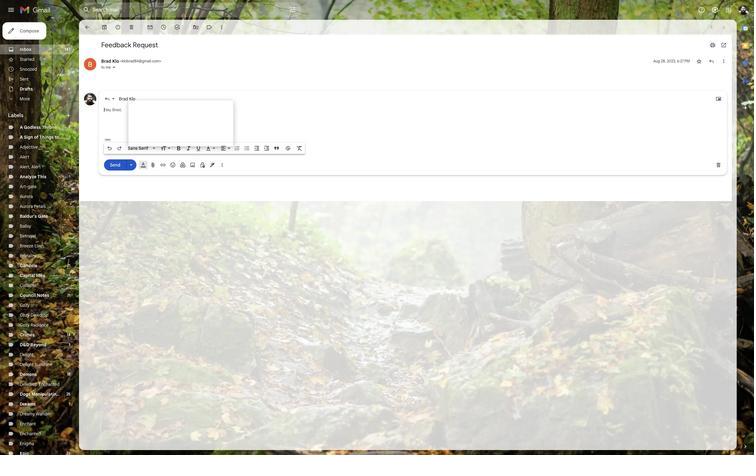 Task type: describe. For each thing, give the bounding box(es) containing it.
<
[[120, 59, 122, 63]]

ballsy link
[[20, 223, 31, 229]]

type of response image
[[104, 96, 110, 102]]

more send options image
[[128, 162, 134, 168]]

alert, alert
[[20, 164, 41, 170]]

cozy dewdrop
[[20, 312, 48, 318]]

aurora link
[[20, 194, 33, 199]]

28,
[[662, 59, 666, 63]]

6:27 pm
[[678, 59, 690, 63]]

throne
[[42, 124, 57, 130]]

aug
[[654, 59, 661, 63]]

feedback
[[101, 41, 131, 49]]

snoozed
[[20, 66, 37, 72]]

report spam image
[[115, 24, 121, 30]]

of
[[34, 134, 38, 140]]

collapse
[[20, 283, 37, 288]]

breeze
[[20, 243, 33, 249]]

klo for brad klo < klobrad84@gmail.com >
[[112, 58, 119, 64]]

compose button
[[2, 22, 46, 40]]

compose
[[20, 28, 39, 34]]

enchanted link
[[20, 431, 41, 437]]

enigma
[[20, 441, 34, 446]]

indent less ‪(⌘[)‬ image
[[254, 145, 260, 151]]

quote ‪(⌘⇧9)‬ image
[[274, 145, 280, 151]]

insert emoji ‪(⌘⇧2)‬ image
[[170, 162, 176, 168]]

cozy for 'cozy' link
[[20, 302, 30, 308]]

1 for dreams
[[69, 402, 70, 406]]

21 for council notes
[[67, 293, 70, 297]]

more image
[[219, 24, 225, 30]]

analyze
[[20, 174, 37, 179]]

hey
[[104, 107, 111, 112]]

insert photo image
[[190, 162, 196, 168]]

1 for capital idea
[[69, 273, 70, 278]]

klo for brad klo
[[129, 96, 135, 101]]

0 vertical spatial dewdrop
[[31, 312, 48, 318]]

move to image
[[193, 24, 199, 30]]

insert link ‪(⌘k)‬ image
[[160, 162, 166, 168]]

d&d
[[20, 342, 29, 348]]

main menu image
[[7, 6, 15, 14]]

brad klo < klobrad84@gmail.com >
[[101, 58, 161, 64]]

art-gate link
[[20, 184, 37, 189]]

show trimmed content image
[[104, 138, 112, 141]]

drafts link
[[20, 86, 33, 92]]

enchant
[[20, 421, 36, 427]]

sent link
[[20, 76, 29, 82]]

remove formatting ‪(⌘\)‬ image
[[297, 145, 303, 151]]

council notes link
[[20, 293, 49, 298]]

gate
[[38, 213, 48, 219]]

a sign of things to come
[[20, 134, 72, 140]]

6
[[68, 87, 70, 91]]

send button
[[104, 159, 126, 171]]

labels navigation
[[0, 20, 79, 455]]

insert signature image
[[209, 162, 216, 168]]

time
[[60, 391, 70, 397]]

serif
[[139, 145, 148, 151]]

notes
[[37, 293, 49, 298]]

delight link
[[20, 352, 34, 357]]

baldur's gate link
[[20, 213, 48, 219]]

underline ‪(⌘u)‬ image
[[196, 145, 202, 152]]

betrayal
[[20, 233, 36, 239]]

idea
[[36, 273, 45, 278]]

redo ‪(⌘y)‬ image
[[116, 145, 123, 151]]

starred link
[[20, 57, 34, 62]]

sent
[[20, 76, 29, 82]]

indent more ‪(⌘])‬ image
[[264, 145, 270, 151]]

advanced search options image
[[287, 3, 299, 16]]

dogs
[[20, 391, 30, 397]]

search mail image
[[81, 4, 92, 15]]

discard draft ‪(⌘⇧d)‬ image
[[716, 162, 722, 168]]

alert,
[[20, 164, 30, 170]]

d&d beyond link
[[20, 342, 46, 348]]

sign
[[24, 134, 33, 140]]

capital idea link
[[20, 273, 45, 278]]

adjective
[[20, 144, 38, 150]]

2023,
[[667, 59, 677, 63]]

1 for baldur's gate
[[69, 214, 70, 218]]

sans serif option
[[127, 145, 152, 151]]

aurora for aurora petals
[[20, 204, 33, 209]]

cozy for cozy dewdrop
[[20, 312, 30, 318]]

3
[[68, 342, 70, 347]]

147
[[64, 47, 70, 52]]

a for a sign of things to come
[[20, 134, 23, 140]]

attach files image
[[150, 162, 156, 168]]

Not starred checkbox
[[697, 58, 703, 64]]

brad,
[[112, 107, 122, 112]]

dreamy
[[20, 411, 35, 417]]

back to inbox image
[[84, 24, 90, 30]]

numbered list ‪(⌘⇧7)‬ image
[[234, 145, 240, 151]]

dewdrop enchanted link
[[20, 382, 60, 387]]

aug 28, 2023, 6:27 pm cell
[[654, 58, 690, 64]]

dreams
[[20, 401, 36, 407]]

Message Body text field
[[104, 107, 722, 133]]

baldur's
[[20, 213, 37, 219]]

cozy link
[[20, 302, 30, 308]]

brad klo cell
[[101, 58, 161, 64]]

a godless throne
[[20, 124, 57, 130]]

starred
[[20, 57, 34, 62]]

delight sunshine
[[20, 362, 52, 367]]

ballsy
[[20, 223, 31, 229]]

1 for analyze this
[[69, 174, 70, 179]]

21 for candela
[[67, 263, 70, 268]]

mark as unread image
[[147, 24, 153, 30]]

14
[[67, 332, 70, 337]]

dewdrop enchanted
[[20, 382, 60, 387]]



Task type: locate. For each thing, give the bounding box(es) containing it.
baldur's gate
[[20, 213, 48, 219]]

2 cozy from the top
[[20, 312, 30, 318]]

aurora for aurora link at the left
[[20, 194, 33, 199]]

more options image
[[221, 162, 224, 168]]

cozy radiance
[[20, 322, 49, 328]]

wander
[[36, 411, 51, 417]]

1 vertical spatial dewdrop
[[20, 382, 37, 387]]

1 vertical spatial alert
[[31, 164, 41, 170]]

aurora down aurora link at the left
[[20, 204, 33, 209]]

analyze this link
[[20, 174, 46, 179]]

information card element
[[129, 100, 234, 146]]

to left the "me"
[[101, 65, 105, 70]]

1 right this
[[69, 174, 70, 179]]

0 vertical spatial a
[[20, 124, 23, 130]]

sunshine
[[35, 362, 52, 367]]

breeze lush
[[20, 243, 44, 249]]

enchanted up 'manipulating' on the bottom of page
[[39, 382, 60, 387]]

>
[[159, 59, 161, 63]]

alert, alert link
[[20, 164, 41, 170]]

enigma link
[[20, 441, 34, 446]]

alert up the alert,
[[20, 154, 29, 160]]

klobrad84@gmail.com
[[122, 59, 159, 63]]

delight for delight link
[[20, 352, 34, 357]]

1 delight from the top
[[20, 352, 34, 357]]

3 1 from the top
[[69, 214, 70, 218]]

snoozed link
[[20, 66, 37, 72]]

1 aurora from the top
[[20, 194, 33, 199]]

1 1 from the top
[[69, 135, 70, 139]]

archive image
[[101, 24, 108, 30]]

a
[[20, 124, 23, 130], [20, 134, 23, 140]]

2 a from the top
[[20, 134, 23, 140]]

delight for delight sunshine
[[20, 362, 34, 367]]

manipulating
[[32, 391, 59, 397]]

betrayal link
[[20, 233, 36, 239]]

labels image
[[206, 24, 213, 30]]

drafts
[[20, 86, 33, 92]]

petals
[[34, 204, 46, 209]]

2 aurora from the top
[[20, 204, 33, 209]]

brutality link
[[20, 253, 36, 259]]

brad up brad,
[[119, 96, 128, 101]]

settings image
[[712, 6, 719, 14]]

to me
[[101, 65, 111, 70]]

1 a from the top
[[20, 124, 23, 130]]

0 horizontal spatial klo
[[112, 58, 119, 64]]

cozy down 'cozy' link
[[20, 312, 30, 318]]

dreams link
[[20, 401, 36, 407]]

this
[[37, 174, 46, 179]]

1 horizontal spatial brad
[[119, 96, 128, 101]]

add to tasks image
[[174, 24, 180, 30]]

1 vertical spatial to
[[55, 134, 59, 140]]

things
[[39, 134, 54, 140]]

0 vertical spatial to
[[101, 65, 105, 70]]

0 horizontal spatial to
[[55, 134, 59, 140]]

dewdrop down demons
[[20, 382, 37, 387]]

art-
[[20, 184, 28, 189]]

d&d beyond
[[20, 342, 46, 348]]

brad for brad klo < klobrad84@gmail.com >
[[101, 58, 111, 64]]

cozy for cozy radiance
[[20, 322, 30, 328]]

0 vertical spatial klo
[[112, 58, 119, 64]]

gate
[[28, 184, 37, 189]]

2 delight from the top
[[20, 362, 34, 367]]

a godless throne link
[[20, 124, 57, 130]]

1 vertical spatial 21
[[67, 293, 70, 297]]

inbox link
[[20, 47, 32, 52]]

4 1 from the top
[[69, 273, 70, 278]]

delight down delight link
[[20, 362, 34, 367]]

1 vertical spatial brad
[[119, 96, 128, 101]]

brad klo
[[119, 96, 135, 101]]

cozy down council
[[20, 302, 30, 308]]

labels
[[8, 112, 23, 119]]

bulleted list ‪(⌘⇧8)‬ image
[[244, 145, 250, 151]]

0 vertical spatial alert
[[20, 154, 29, 160]]

0 vertical spatial brad
[[101, 58, 111, 64]]

crimes link
[[20, 332, 35, 338]]

1 21 from the top
[[67, 263, 70, 268]]

a left sign
[[20, 134, 23, 140]]

a left godless
[[20, 124, 23, 130]]

brad
[[101, 58, 111, 64], [119, 96, 128, 101]]

italic ‪(⌘i)‬ image
[[186, 145, 192, 151]]

demons
[[20, 372, 37, 377]]

aurora petals link
[[20, 204, 46, 209]]

1 vertical spatial enchanted
[[20, 431, 41, 437]]

strikethrough ‪(⌘⇧x)‬ image
[[285, 145, 291, 151]]

1 horizontal spatial alert
[[31, 164, 41, 170]]

delight down d&d
[[20, 352, 34, 357]]

beyond
[[30, 342, 46, 348]]

bold ‪(⌘b)‬ image
[[176, 145, 182, 151]]

to
[[101, 65, 105, 70], [55, 134, 59, 140]]

request
[[133, 41, 158, 49]]

1 horizontal spatial to
[[101, 65, 105, 70]]

delete image
[[129, 24, 135, 30]]

demons link
[[20, 372, 37, 377]]

0 vertical spatial delight
[[20, 352, 34, 357]]

klo right type of response image
[[129, 96, 135, 101]]

18
[[67, 372, 70, 377]]

show details image
[[112, 65, 116, 69]]

toggle confidential mode image
[[200, 162, 206, 168]]

capital
[[20, 273, 35, 278]]

3 cozy from the top
[[20, 322, 30, 328]]

1 vertical spatial cozy
[[20, 312, 30, 318]]

1 vertical spatial klo
[[129, 96, 135, 101]]

2 vertical spatial cozy
[[20, 322, 30, 328]]

1 vertical spatial delight
[[20, 362, 34, 367]]

cozy dewdrop link
[[20, 312, 48, 318]]

1 right idea
[[69, 273, 70, 278]]

alert up analyze this
[[31, 164, 41, 170]]

breeze lush link
[[20, 243, 44, 249]]

aurora
[[20, 194, 33, 199], [20, 204, 33, 209]]

enchant link
[[20, 421, 36, 427]]

brutality
[[20, 253, 36, 259]]

cozy up "crimes" at the bottom left of the page
[[20, 322, 30, 328]]

analyze this
[[20, 174, 46, 179]]

brad up to me
[[101, 58, 111, 64]]

1 vertical spatial a
[[20, 134, 23, 140]]

None search field
[[79, 2, 302, 17]]

1 down 25
[[69, 402, 70, 406]]

cozy
[[20, 302, 30, 308], [20, 312, 30, 318], [20, 322, 30, 328]]

formatting options toolbar
[[104, 143, 305, 154]]

labels heading
[[8, 112, 65, 119]]

dewdrop up radiance
[[31, 312, 48, 318]]

klo left <
[[112, 58, 119, 64]]

0 horizontal spatial alert
[[20, 154, 29, 160]]

0 vertical spatial aurora
[[20, 194, 33, 199]]

insert files using drive image
[[180, 162, 186, 168]]

godless
[[24, 124, 41, 130]]

delight
[[20, 352, 34, 357], [20, 362, 34, 367]]

sans serif
[[128, 145, 148, 151]]

more button
[[0, 94, 74, 104]]

to left 'come'
[[55, 134, 59, 140]]

council
[[20, 293, 36, 298]]

dogs manipulating time
[[20, 391, 70, 397]]

0 horizontal spatial brad
[[101, 58, 111, 64]]

1 for a sign of things to come
[[69, 135, 70, 139]]

candela link
[[20, 263, 37, 268]]

send
[[110, 162, 120, 168]]

1 horizontal spatial klo
[[129, 96, 135, 101]]

inbox
[[20, 47, 32, 52]]

candela
[[20, 263, 37, 268]]

snooze image
[[161, 24, 167, 30]]

dreamy wander
[[20, 411, 51, 417]]

1 vertical spatial aurora
[[20, 204, 33, 209]]

0 vertical spatial 21
[[67, 263, 70, 268]]

support image
[[698, 6, 706, 14]]

0 vertical spatial enchanted
[[39, 382, 60, 387]]

1 cozy from the top
[[20, 302, 30, 308]]

2 1 from the top
[[69, 174, 70, 179]]

1 down 4
[[69, 135, 70, 139]]

delight sunshine link
[[20, 362, 52, 367]]

2 21 from the top
[[67, 293, 70, 297]]

dogs manipulating time link
[[20, 391, 70, 397]]

undo ‪(⌘z)‬ image
[[107, 145, 113, 151]]

council notes
[[20, 293, 49, 298]]

0 vertical spatial cozy
[[20, 302, 30, 308]]

tab list
[[737, 20, 755, 433]]

more
[[20, 96, 30, 102]]

Search mail text field
[[93, 7, 272, 13]]

1 right gate
[[69, 214, 70, 218]]

to inside "labels" navigation
[[55, 134, 59, 140]]

gmail image
[[20, 4, 53, 16]]

art-gate
[[20, 184, 37, 189]]

not starred image
[[697, 58, 703, 64]]

enchanted down enchant
[[20, 431, 41, 437]]

5 1 from the top
[[69, 402, 70, 406]]

brad for brad klo
[[119, 96, 128, 101]]

aurora down art-gate link
[[20, 194, 33, 199]]

adjective link
[[20, 144, 38, 150]]

alert link
[[20, 154, 29, 160]]

collapse link
[[20, 283, 37, 288]]

alert
[[20, 154, 29, 160], [31, 164, 41, 170]]

4
[[68, 125, 70, 129]]

a for a godless throne
[[20, 124, 23, 130]]



Task type: vqa. For each thing, say whether or not it's contained in the screenshot.
1st the following from the bottom
no



